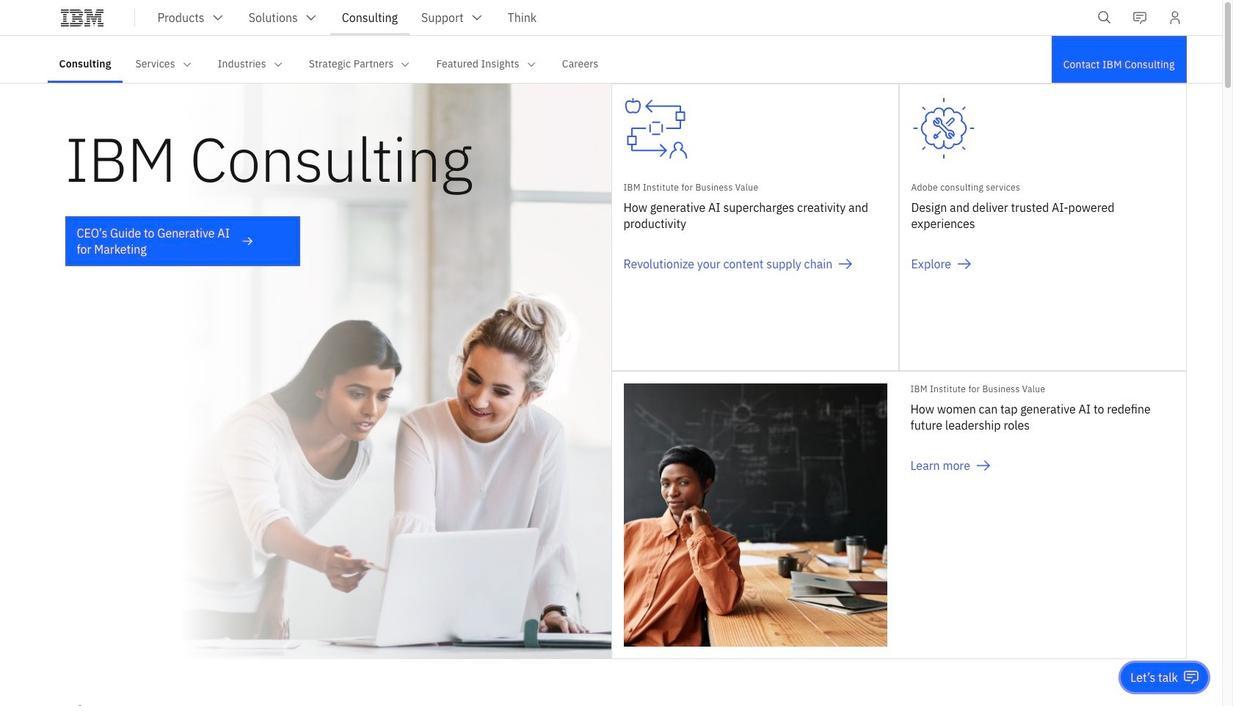 Task type: locate. For each thing, give the bounding box(es) containing it.
let's talk element
[[1131, 670, 1178, 686]]



